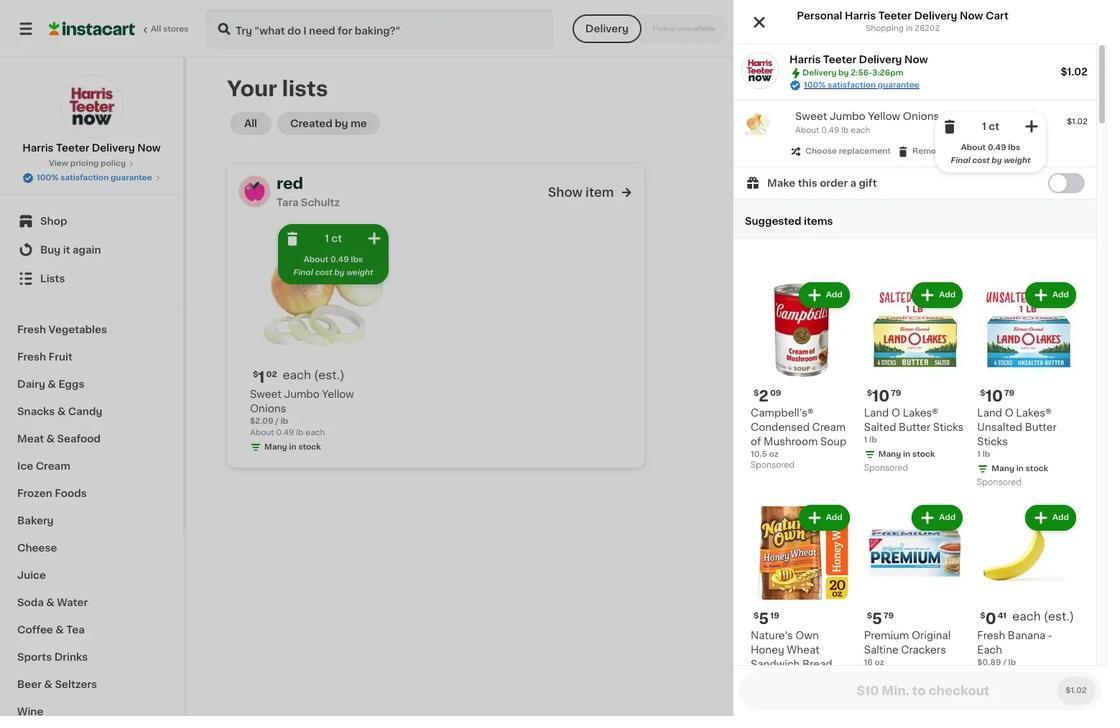 Task type: describe. For each thing, give the bounding box(es) containing it.
own
[[796, 631, 819, 641]]

policy
[[101, 160, 126, 167]]

fresh for fresh vegetables
[[17, 325, 46, 335]]

$ for land o lakes® salted butter sticks
[[867, 389, 872, 397]]

butter for salted
[[899, 422, 931, 433]]

meat & seafood
[[17, 434, 101, 444]]

delivery by 2:43-3:13pm link
[[845, 20, 1003, 37]]

in inside personal harris teeter delivery now cart shopping in 28202
[[906, 24, 913, 32]]

butter for unsalted
[[1025, 422, 1057, 433]]

many for land o lakes® salted butter sticks
[[879, 451, 901, 458]]

2:56-
[[851, 69, 873, 77]]

3:26pm
[[873, 69, 904, 77]]

1 inside $1.02 each (estimated) element
[[258, 370, 265, 385]]

buy
[[40, 245, 61, 255]]

$ 10 79 for land o lakes® unsalted butter sticks
[[980, 389, 1015, 404]]

2:43-
[[933, 23, 963, 34]]

ct inside group
[[989, 121, 1000, 132]]

1 horizontal spatial 100% satisfaction guarantee
[[804, 81, 920, 89]]

replacement
[[839, 147, 891, 155]]

$ 0 41
[[980, 611, 1007, 626]]

cheese link
[[9, 535, 175, 562]]

final inside product group
[[951, 157, 971, 165]]

each up banana
[[1013, 611, 1041, 622]]

2
[[759, 389, 769, 404]]

frozen foods link
[[9, 480, 175, 507]]

3:13pm
[[963, 23, 1003, 34]]

/ for onions
[[275, 418, 279, 425]]

delivery inside the 'harris teeter delivery now' link
[[92, 143, 135, 153]]

-
[[1048, 631, 1053, 641]]

$0.89
[[978, 659, 1001, 667]]

show item
[[548, 187, 614, 198]]

5 for premium original saltine crackers
[[872, 611, 882, 626]]

1 vertical spatial cream
[[36, 461, 70, 471]]

vegetables
[[49, 325, 107, 335]]

satisfaction inside button
[[60, 174, 109, 182]]

0.49 inside sweet jumbo yellow onions about 0.49 lb each
[[822, 126, 840, 134]]

sticks for land o lakes® unsalted butter sticks
[[978, 437, 1008, 447]]

candy
[[68, 407, 102, 417]]

created by me
[[290, 119, 367, 129]]

delivery by 2:56-3:26pm
[[803, 69, 904, 77]]

coffee & tea link
[[9, 617, 175, 644]]

weight inside product group
[[1004, 157, 1031, 165]]

16
[[864, 659, 873, 667]]

1 vertical spatial ct
[[332, 234, 342, 244]]

$ 5 79
[[867, 611, 894, 626]]

sports
[[17, 653, 52, 663]]

onions for sweet jumbo yellow onions about 0.49 lb each
[[903, 111, 940, 121]]

sweet for sweet jumbo yellow onions about 0.49 lb each
[[796, 111, 827, 121]]

land for land o lakes® salted butter sticks
[[864, 408, 889, 418]]

o for salted
[[892, 408, 901, 418]]

each (est.) for 0
[[1013, 611, 1075, 622]]

sweet for sweet jumbo yellow onions $2.09 / lb about 0.49 lb each
[[250, 390, 282, 400]]

100% satisfaction guarantee link
[[804, 80, 920, 91]]

sweet jumbo yellow onions button
[[796, 111, 940, 122]]

your lists
[[227, 78, 328, 99]]

09
[[770, 389, 781, 397]]

all for all stores
[[151, 25, 161, 33]]

sticks for land o lakes® salted butter sticks
[[933, 422, 964, 433]]

all stores
[[151, 25, 189, 33]]

seafood
[[57, 434, 101, 444]]

snacks
[[17, 407, 55, 417]]

stores
[[163, 25, 189, 33]]

remove
[[913, 147, 946, 155]]

me
[[351, 119, 367, 129]]

ice cream link
[[9, 453, 175, 480]]

snacks & candy link
[[9, 398, 175, 425]]

ice cream
[[17, 461, 70, 471]]

shop
[[40, 216, 67, 226]]

lb inside fresh banana - each $0.89 / lb
[[1009, 659, 1016, 667]]

wheat
[[787, 645, 820, 655]]

each (est.) for 1
[[283, 369, 345, 381]]

$ 2 09
[[754, 389, 781, 404]]

service type group
[[573, 14, 727, 43]]

0 vertical spatial satisfaction
[[828, 81, 876, 89]]

0 horizontal spatial many in stock
[[264, 443, 321, 451]]

personal
[[797, 11, 843, 21]]

1 inside land o lakes® salted butter sticks 1 lb
[[864, 436, 868, 444]]

order
[[820, 178, 848, 188]]

0
[[986, 611, 997, 626]]

make this order a gift
[[768, 178, 877, 188]]

bakery link
[[9, 507, 175, 535]]

79 for salted
[[891, 389, 901, 397]]

premium original saltine crackers 16 oz
[[864, 631, 951, 667]]

choose
[[806, 147, 837, 155]]

dairy
[[17, 379, 45, 390]]

about 0.49 lbs final cost by weight for leftmost remove sweet jumbo yellow onions icon
[[293, 256, 373, 277]]

soup
[[821, 437, 847, 447]]

yellow for sweet jumbo yellow onions $2.09 / lb about 0.49 lb each
[[322, 390, 354, 400]]

by for 2:43-
[[917, 23, 931, 34]]

100% inside button
[[37, 174, 59, 182]]

nature's
[[751, 631, 793, 641]]

fresh vegetables
[[17, 325, 107, 335]]

0 horizontal spatial stock
[[298, 443, 321, 451]]

created by me button
[[277, 112, 380, 135]]

juice link
[[9, 562, 175, 589]]

delivery by 2:43-3:13pm
[[868, 23, 1003, 34]]

$1.02 for delivery by 2:56-3:26pm
[[1061, 67, 1088, 77]]

delivery inside the delivery button
[[586, 24, 629, 34]]

$ 10 79 for land o lakes® salted butter sticks
[[867, 389, 901, 404]]

1 vertical spatial teeter
[[823, 55, 857, 65]]

/ for each
[[1003, 659, 1007, 667]]

fresh for fresh fruit
[[17, 352, 46, 362]]

lb right "$2.09" at the left of page
[[281, 418, 288, 425]]

product group containing 2
[[751, 280, 853, 473]]

a
[[850, 178, 857, 188]]

28202 button
[[744, 9, 831, 49]]

personal harris teeter delivery now cart shopping in 28202
[[797, 11, 1009, 32]]

snacks & candy
[[17, 407, 102, 417]]

lb down $1.02 each (estimated) element
[[296, 429, 304, 437]]

sponsored badge image for land o lakes® unsalted butter sticks
[[978, 479, 1021, 487]]

about right remove
[[961, 144, 986, 152]]

shop link
[[9, 207, 175, 236]]

$2.09
[[250, 418, 274, 425]]

(est.) for 1
[[314, 369, 345, 381]]

red
[[277, 176, 303, 191]]

increment quantity of sweet jumbo yellow onions image for leftmost remove sweet jumbo yellow onions icon
[[366, 230, 383, 247]]

schultz
[[301, 198, 340, 208]]

instacart logo image
[[49, 20, 135, 37]]

increment quantity of sweet jumbo yellow onions image for the topmost remove sweet jumbo yellow onions icon
[[1023, 118, 1041, 135]]

stock for land o lakes® unsalted butter sticks
[[1026, 465, 1049, 473]]

& for beer
[[44, 680, 52, 690]]

choose replacement
[[806, 147, 891, 155]]

0.49 down schultz
[[331, 256, 349, 264]]

suggested
[[745, 216, 802, 226]]

view pricing policy
[[49, 160, 126, 167]]

sweet jumbo yellow onions image
[[742, 109, 773, 139]]

100% satisfaction guarantee button
[[22, 170, 161, 184]]

now inside the 'harris teeter delivery now' link
[[137, 143, 161, 153]]

soda & water link
[[9, 589, 175, 617]]

lb inside land o lakes® unsalted butter sticks 1 lb
[[983, 451, 991, 458]]

0 vertical spatial remove sweet jumbo yellow onions image
[[941, 118, 959, 135]]

fruit
[[49, 352, 72, 362]]

product group containing 1
[[250, 221, 392, 456]]

salted
[[864, 422, 897, 433]]

about down schultz
[[304, 256, 329, 264]]

land o lakes® salted butter sticks 1 lb
[[864, 408, 964, 444]]

delivery inside personal harris teeter delivery now cart shopping in 28202
[[914, 11, 958, 21]]

0 horizontal spatial remove sweet jumbo yellow onions image
[[284, 230, 301, 247]]

sports drinks
[[17, 653, 88, 663]]

meat & seafood link
[[9, 425, 175, 453]]

juice
[[17, 571, 46, 581]]

premium
[[864, 631, 909, 641]]

jumbo for sweet jumbo yellow onions $2.09 / lb about 0.49 lb each
[[284, 390, 320, 400]]

choose replacement button
[[790, 145, 891, 158]]

again
[[73, 245, 101, 255]]

fresh fruit link
[[9, 344, 175, 371]]

10 for land o lakes® unsalted butter sticks
[[986, 389, 1003, 404]]

fresh fruit
[[17, 352, 72, 362]]

harris inside personal harris teeter delivery now cart shopping in 28202
[[845, 11, 876, 21]]

2 vertical spatial harris
[[22, 143, 54, 153]]

28202 inside popup button
[[767, 23, 802, 34]]

of
[[751, 437, 761, 447]]

19
[[771, 612, 780, 620]]



Task type: locate. For each thing, give the bounding box(es) containing it.
& left tea
[[55, 625, 64, 635]]

0 vertical spatial sticks
[[933, 422, 964, 433]]

teeter up 'pricing'
[[56, 143, 89, 153]]

1 horizontal spatial 1 ct
[[982, 121, 1000, 132]]

0 horizontal spatial sticks
[[933, 422, 964, 433]]

product group
[[734, 101, 1097, 172]]

each inside sweet jumbo yellow onions $2.09 / lb about 0.49 lb each
[[306, 429, 325, 437]]

$ for campbell's® condensed cream of mushroom soup
[[754, 389, 759, 397]]

about 0.49 lbs final cost by weight inside product group
[[951, 144, 1031, 165]]

sponsored badge image down salted
[[864, 465, 908, 473]]

$1.02 for about 0.49 lbs
[[1067, 118, 1088, 126]]

onions for sweet jumbo yellow onions $2.09 / lb about 0.49 lb each
[[250, 404, 286, 414]]

remove sweet jumbo yellow onions image down tara
[[284, 230, 301, 247]]

onions up 'remove' button
[[903, 111, 940, 121]]

0 horizontal spatial lbs
[[351, 256, 363, 264]]

28202 right shopping
[[915, 24, 940, 32]]

& for snacks
[[57, 407, 66, 417]]

each (est.) up sweet jumbo yellow onions $2.09 / lb about 0.49 lb each
[[283, 369, 345, 381]]

lists
[[40, 274, 65, 284]]

0 horizontal spatial yellow
[[322, 390, 354, 400]]

sweet jumbo yellow onions about 0.49 lb each
[[796, 111, 940, 134]]

view
[[49, 160, 68, 167]]

0 vertical spatial about 0.49 lbs final cost by weight
[[951, 144, 1031, 165]]

each (est.) inside $0.41 each (estimated) element
[[1013, 611, 1075, 622]]

suggested items
[[745, 216, 833, 226]]

fresh up the each
[[978, 631, 1006, 641]]

many in stock down land o lakes® unsalted butter sticks 1 lb
[[992, 465, 1049, 473]]

o inside land o lakes® salted butter sticks 1 lb
[[892, 408, 901, 418]]

cost inside product group
[[973, 157, 990, 165]]

many in stock down sweet jumbo yellow onions $2.09 / lb about 0.49 lb each
[[264, 443, 321, 451]]

sticks inside land o lakes® salted butter sticks 1 lb
[[933, 422, 964, 433]]

0 vertical spatial oz
[[769, 450, 779, 458]]

harris teeter delivery now logo image
[[60, 75, 123, 138]]

None search field
[[206, 9, 554, 49]]

1 vertical spatial about 0.49 lbs final cost by weight
[[293, 256, 373, 277]]

harris teeter delivery now up "2:56-"
[[790, 55, 928, 65]]

1 horizontal spatial many
[[879, 451, 901, 458]]

$ 5 19
[[754, 611, 780, 626]]

1 $ 10 79 from the left
[[867, 389, 901, 404]]

/ right "$2.09" at the left of page
[[275, 418, 279, 425]]

& left eggs
[[48, 379, 56, 390]]

1 vertical spatial lbs
[[351, 256, 363, 264]]

$1.02 inside product group
[[1067, 118, 1088, 126]]

sponsored badge image
[[751, 462, 794, 470], [864, 465, 908, 473], [978, 479, 1021, 487]]

0.49 right remove
[[988, 144, 1007, 152]]

0 horizontal spatial /
[[275, 418, 279, 425]]

2 horizontal spatial teeter
[[879, 11, 912, 21]]

& for dairy
[[48, 379, 56, 390]]

fresh banana - each $0.89 / lb
[[978, 631, 1053, 667]]

each right the 02
[[283, 369, 311, 381]]

product group containing 0
[[978, 502, 1079, 697]]

butter right unsalted
[[1025, 422, 1057, 433]]

now inside personal harris teeter delivery now cart shopping in 28202
[[960, 11, 983, 21]]

about inside sweet jumbo yellow onions about 0.49 lb each
[[796, 126, 820, 134]]

tara
[[277, 198, 299, 208]]

honey
[[751, 645, 785, 655]]

sandwich
[[751, 659, 800, 669]]

fresh up the fresh fruit
[[17, 325, 46, 335]]

1 o from the left
[[892, 408, 901, 418]]

tea
[[66, 625, 85, 635]]

0 vertical spatial yellow
[[868, 111, 901, 121]]

lb inside land o lakes® salted butter sticks 1 lb
[[870, 436, 877, 444]]

2 lakes® from the left
[[1016, 408, 1052, 418]]

cream up the frozen foods
[[36, 461, 70, 471]]

2 butter from the left
[[1025, 422, 1057, 433]]

sponsored badge image for land o lakes® salted butter sticks
[[864, 465, 908, 473]]

0 horizontal spatial increment quantity of sweet jumbo yellow onions image
[[366, 230, 383, 247]]

1 horizontal spatial cost
[[973, 157, 990, 165]]

jumbo for sweet jumbo yellow onions about 0.49 lb each
[[830, 111, 866, 121]]

1 horizontal spatial now
[[905, 55, 928, 65]]

& right 'meat'
[[46, 434, 55, 444]]

condensed
[[751, 422, 810, 433]]

by for 2:56-
[[839, 69, 849, 77]]

harris teeter delivery now link
[[22, 75, 161, 155]]

0 horizontal spatial all
[[151, 25, 161, 33]]

water
[[57, 598, 88, 608]]

lbs inside product group
[[1009, 144, 1021, 152]]

1 inside product group
[[982, 121, 987, 132]]

satisfaction down 'pricing'
[[60, 174, 109, 182]]

$ left the 09
[[754, 389, 759, 397]]

cost right 'remove' button
[[973, 157, 990, 165]]

1 horizontal spatial final
[[951, 157, 971, 165]]

0 vertical spatial guarantee
[[878, 81, 920, 89]]

1 land from the left
[[864, 408, 889, 418]]

in down sweet jumbo yellow onions $2.09 / lb about 0.49 lb each
[[289, 443, 297, 451]]

all for all
[[244, 119, 257, 129]]

onions up "$2.09" at the left of page
[[250, 404, 286, 414]]

increment quantity of sweet jumbo yellow onions image
[[1023, 118, 1041, 135], [366, 230, 383, 247]]

1 horizontal spatial about 0.49 lbs final cost by weight
[[951, 144, 1031, 165]]

79 for unsalted
[[1005, 389, 1015, 397]]

1 horizontal spatial stock
[[913, 451, 935, 458]]

1 horizontal spatial 28202
[[915, 24, 940, 32]]

$ for land o lakes® unsalted butter sticks
[[980, 389, 986, 397]]

stock down land o lakes® salted butter sticks 1 lb on the bottom of page
[[913, 451, 935, 458]]

1 horizontal spatial each (est.)
[[1013, 611, 1075, 622]]

many for land o lakes® unsalted butter sticks
[[992, 465, 1015, 473]]

$ for nature's own honey wheat sandwich bread
[[754, 612, 759, 620]]

(est.) inside $1.02 each (estimated) element
[[314, 369, 345, 381]]

1 vertical spatial (est.)
[[1044, 611, 1075, 622]]

o inside land o lakes® unsalted butter sticks 1 lb
[[1005, 408, 1014, 418]]

$ 1 02
[[253, 370, 277, 385]]

each (est.) inside $1.02 each (estimated) element
[[283, 369, 345, 381]]

10 up unsalted
[[986, 389, 1003, 404]]

1 inside land o lakes® unsalted butter sticks 1 lb
[[978, 451, 981, 458]]

remove sweet jumbo yellow onions image
[[941, 118, 959, 135], [284, 230, 301, 247]]

0 vertical spatial now
[[960, 11, 983, 21]]

& right beer
[[44, 680, 52, 690]]

0 vertical spatial lbs
[[1009, 144, 1021, 152]]

0 horizontal spatial harris teeter delivery now
[[22, 143, 161, 153]]

/ inside sweet jumbo yellow onions $2.09 / lb about 0.49 lb each
[[275, 418, 279, 425]]

2 land from the left
[[978, 408, 1003, 418]]

100% satisfaction guarantee
[[804, 81, 920, 89], [37, 174, 152, 182]]

each
[[851, 126, 871, 134], [283, 369, 311, 381], [306, 429, 325, 437], [1013, 611, 1041, 622]]

0 horizontal spatial guarantee
[[111, 174, 152, 182]]

guarantee down "policy"
[[111, 174, 152, 182]]

many
[[264, 443, 287, 451], [879, 451, 901, 458], [992, 465, 1015, 473]]

0 vertical spatial weight
[[1004, 157, 1031, 165]]

2 10 from the left
[[986, 389, 1003, 404]]

mushroom
[[764, 437, 818, 447]]

lakes® inside land o lakes® salted butter sticks 1 lb
[[903, 408, 938, 418]]

1 vertical spatial harris
[[790, 55, 821, 65]]

final down tara
[[293, 269, 313, 277]]

0 horizontal spatial many
[[264, 443, 287, 451]]

1 horizontal spatial oz
[[875, 659, 884, 667]]

buy it again
[[40, 245, 101, 255]]

100% inside 100% satisfaction guarantee link
[[804, 81, 826, 89]]

guarantee down 3:26pm
[[878, 81, 920, 89]]

many down "$2.09" at the left of page
[[264, 443, 287, 451]]

$
[[253, 371, 258, 379], [754, 389, 759, 397], [867, 389, 872, 397], [980, 389, 986, 397], [754, 612, 759, 620], [867, 612, 872, 620], [980, 612, 986, 620]]

(est.) up sweet jumbo yellow onions $2.09 / lb about 0.49 lb each
[[314, 369, 345, 381]]

lb inside sweet jumbo yellow onions about 0.49 lb each
[[842, 126, 849, 134]]

0 horizontal spatial 100% satisfaction guarantee
[[37, 174, 152, 182]]

all inside all stores link
[[151, 25, 161, 33]]

1 vertical spatial 100%
[[37, 174, 59, 182]]

(est.) inside $0.41 each (estimated) element
[[1044, 611, 1075, 622]]

oz inside campbell's® condensed cream of mushroom soup 10.5 oz
[[769, 450, 779, 458]]

teeter up delivery by 2:56-3:26pm
[[823, 55, 857, 65]]

lb
[[842, 126, 849, 134], [281, 418, 288, 425], [296, 429, 304, 437], [870, 436, 877, 444], [983, 451, 991, 458], [1009, 659, 1016, 667]]

10 for land o lakes® salted butter sticks
[[872, 389, 890, 404]]

guarantee inside 100% satisfaction guarantee link
[[878, 81, 920, 89]]

10.5
[[751, 450, 767, 458]]

beer & seltzers link
[[9, 671, 175, 699]]

1 vertical spatial /
[[1003, 659, 1007, 667]]

o for unsalted
[[1005, 408, 1014, 418]]

harris teeter delivery now image
[[742, 52, 778, 88]]

increment quantity of sweet jumbo yellow onions image inside product group
[[366, 230, 383, 247]]

0 horizontal spatial (est.)
[[314, 369, 345, 381]]

o up salted
[[892, 408, 901, 418]]

coffee & tea
[[17, 625, 85, 635]]

oz right 10.5
[[769, 450, 779, 458]]

many in stock for land o lakes® salted butter sticks
[[879, 451, 935, 458]]

satisfaction
[[828, 81, 876, 89], [60, 174, 109, 182]]

$1.02 each (estimated) element
[[250, 369, 392, 387]]

100% down view
[[37, 174, 59, 182]]

harris up view
[[22, 143, 54, 153]]

0 horizontal spatial 28202
[[767, 23, 802, 34]]

this
[[798, 178, 818, 188]]

1 horizontal spatial harris teeter delivery now
[[790, 55, 928, 65]]

1 horizontal spatial harris
[[790, 55, 821, 65]]

79 inside $ 5 79
[[884, 612, 894, 620]]

0 horizontal spatial $ 10 79
[[867, 389, 901, 404]]

2 horizontal spatial now
[[960, 11, 983, 21]]

view pricing policy link
[[49, 158, 134, 170]]

fresh inside fresh fruit link
[[17, 352, 46, 362]]

each
[[978, 645, 1003, 655]]

/ right the $0.89
[[1003, 659, 1007, 667]]

onions inside sweet jumbo yellow onions $2.09 / lb about 0.49 lb each
[[250, 404, 286, 414]]

fresh inside fresh banana - each $0.89 / lb
[[978, 631, 1006, 641]]

100% satisfaction guarantee down "2:56-"
[[804, 81, 920, 89]]

sticks inside land o lakes® unsalted butter sticks 1 lb
[[978, 437, 1008, 447]]

land inside land o lakes® salted butter sticks 1 lb
[[864, 408, 889, 418]]

1 horizontal spatial cream
[[812, 422, 846, 433]]

yellow inside sweet jumbo yellow onions about 0.49 lb each
[[868, 111, 901, 121]]

$ inside $ 2 09
[[754, 389, 759, 397]]

harris teeter delivery now
[[790, 55, 928, 65], [22, 143, 161, 153]]

land o lakes® unsalted butter sticks 1 lb
[[978, 408, 1057, 458]]

0 vertical spatial cost
[[973, 157, 990, 165]]

2 o from the left
[[1005, 408, 1014, 418]]

lb down salted
[[870, 436, 877, 444]]

$ left 41
[[980, 612, 986, 620]]

0 vertical spatial $1.02
[[1061, 67, 1088, 77]]

about down "$2.09" at the left of page
[[250, 429, 274, 437]]

0 vertical spatial teeter
[[879, 11, 912, 21]]

by for me
[[335, 119, 348, 129]]

79 up land o lakes® salted butter sticks 1 lb on the bottom of page
[[891, 389, 901, 397]]

1 10 from the left
[[872, 389, 890, 404]]

$ 10 79 up salted
[[867, 389, 901, 404]]

1 butter from the left
[[899, 422, 931, 433]]

2 vertical spatial teeter
[[56, 143, 89, 153]]

many in stock down land o lakes® salted butter sticks 1 lb on the bottom of page
[[879, 451, 935, 458]]

0 vertical spatial fresh
[[17, 325, 46, 335]]

79 up unsalted
[[1005, 389, 1015, 397]]

land inside land o lakes® unsalted butter sticks 1 lb
[[978, 408, 1003, 418]]

1 vertical spatial harris teeter delivery now
[[22, 143, 161, 153]]

campbell's® condensed cream of mushroom soup 10.5 oz
[[751, 408, 847, 458]]

1 horizontal spatial 100%
[[804, 81, 826, 89]]

2 $ 10 79 from the left
[[980, 389, 1015, 404]]

$ inside $ 0 41
[[980, 612, 986, 620]]

many in stock for land o lakes® unsalted butter sticks
[[992, 465, 1049, 473]]

beer & seltzers
[[17, 680, 97, 690]]

about 0.49 lbs final cost by weight inside product group
[[293, 256, 373, 277]]

1 5 from the left
[[759, 611, 769, 626]]

1 vertical spatial now
[[905, 55, 928, 65]]

1 horizontal spatial guarantee
[[878, 81, 920, 89]]

0.49
[[822, 126, 840, 134], [988, 144, 1007, 152], [331, 256, 349, 264], [276, 429, 294, 437]]

0 horizontal spatial 1 ct
[[325, 234, 342, 244]]

2 horizontal spatial sponsored badge image
[[978, 479, 1021, 487]]

0 horizontal spatial about 0.49 lbs final cost by weight
[[293, 256, 373, 277]]

5 for nature's own honey wheat sandwich bread
[[759, 611, 769, 626]]

each inside sweet jumbo yellow onions about 0.49 lb each
[[851, 126, 871, 134]]

1 horizontal spatial ct
[[989, 121, 1000, 132]]

teeter inside personal harris teeter delivery now cart shopping in 28202
[[879, 11, 912, 21]]

2 horizontal spatial many in stock
[[992, 465, 1049, 473]]

fresh up "dairy"
[[17, 352, 46, 362]]

$ for premium original saltine crackers
[[867, 612, 872, 620]]

0 horizontal spatial teeter
[[56, 143, 89, 153]]

beer
[[17, 680, 42, 690]]

remove sweet jumbo yellow onions image up remove
[[941, 118, 959, 135]]

stock
[[298, 443, 321, 451], [913, 451, 935, 458], [1026, 465, 1049, 473]]

1 horizontal spatial o
[[1005, 408, 1014, 418]]

stock for land o lakes® salted butter sticks
[[913, 451, 935, 458]]

& right soda
[[46, 598, 55, 608]]

28202 down personal
[[767, 23, 802, 34]]

fresh inside fresh vegetables link
[[17, 325, 46, 335]]

lakes® for salted
[[903, 408, 938, 418]]

ice
[[17, 461, 33, 471]]

each down sweet jumbo yellow onions button
[[851, 126, 871, 134]]

teeter up shopping
[[879, 11, 912, 21]]

jumbo down $1.02 each (estimated) element
[[284, 390, 320, 400]]

about inside sweet jumbo yellow onions $2.09 / lb about 0.49 lb each
[[250, 429, 274, 437]]

lists link
[[9, 264, 175, 293]]

seltzers
[[55, 680, 97, 690]]

$ up salted
[[867, 389, 872, 397]]

yellow down 100% satisfaction guarantee link
[[868, 111, 901, 121]]

drinks
[[54, 653, 88, 663]]

oz inside premium original saltine crackers 16 oz
[[875, 659, 884, 667]]

all stores link
[[49, 9, 190, 49]]

harris
[[845, 11, 876, 21], [790, 55, 821, 65], [22, 143, 54, 153]]

butter inside land o lakes® salted butter sticks 1 lb
[[899, 422, 931, 433]]

fresh vegetables link
[[9, 316, 175, 344]]

cream inside campbell's® condensed cream of mushroom soup 10.5 oz
[[812, 422, 846, 433]]

final right 'remove' button
[[951, 157, 971, 165]]

100%
[[804, 81, 826, 89], [37, 174, 59, 182]]

1 vertical spatial yellow
[[322, 390, 354, 400]]

cart
[[986, 11, 1009, 21]]

yellow inside sweet jumbo yellow onions $2.09 / lb about 0.49 lb each
[[322, 390, 354, 400]]

cream up soup
[[812, 422, 846, 433]]

onions inside sweet jumbo yellow onions about 0.49 lb each
[[903, 111, 940, 121]]

1 vertical spatial cost
[[315, 269, 333, 277]]

lb down unsalted
[[983, 451, 991, 458]]

& for soda
[[46, 598, 55, 608]]

land up salted
[[864, 408, 889, 418]]

0 vertical spatial 1 ct
[[982, 121, 1000, 132]]

0 horizontal spatial lakes®
[[903, 408, 938, 418]]

0 horizontal spatial jumbo
[[284, 390, 320, 400]]

1 vertical spatial fresh
[[17, 352, 46, 362]]

(est.) for 0
[[1044, 611, 1075, 622]]

5 up premium
[[872, 611, 882, 626]]

about up choose
[[796, 126, 820, 134]]

soda
[[17, 598, 44, 608]]

land for land o lakes® unsalted butter sticks
[[978, 408, 1003, 418]]

1 horizontal spatial 10
[[986, 389, 1003, 404]]

1 horizontal spatial increment quantity of sweet jumbo yellow onions image
[[1023, 118, 1041, 135]]

$ left 19
[[754, 612, 759, 620]]

satisfaction down delivery by 2:56-3:26pm
[[828, 81, 876, 89]]

about 0.49 lbs final cost by weight down schultz
[[293, 256, 373, 277]]

shopping
[[866, 24, 904, 32]]

pricing
[[70, 160, 99, 167]]

add
[[826, 291, 843, 299], [940, 291, 956, 299], [1053, 291, 1069, 299], [826, 514, 843, 522], [940, 514, 956, 522], [1053, 514, 1069, 522]]

sweet jumbo yellow onions $2.09 / lb about 0.49 lb each
[[250, 390, 354, 437]]

ct
[[989, 121, 1000, 132], [332, 234, 342, 244]]

each (est.) up -
[[1013, 611, 1075, 622]]

0.49 down $ 1 02
[[276, 429, 294, 437]]

lb right the $0.89
[[1009, 659, 1016, 667]]

o up unsalted
[[1005, 408, 1014, 418]]

1 horizontal spatial yellow
[[868, 111, 901, 121]]

original
[[912, 631, 951, 641]]

sweet down $ 1 02
[[250, 390, 282, 400]]

harris down 28202 popup button
[[790, 55, 821, 65]]

$0.41 each (estimated) element
[[978, 610, 1079, 628]]

sweet inside sweet jumbo yellow onions about 0.49 lb each
[[796, 111, 827, 121]]

& for coffee
[[55, 625, 64, 635]]

lists
[[282, 78, 328, 99]]

harris teeter delivery now up view pricing policy link
[[22, 143, 161, 153]]

0 vertical spatial sweet
[[796, 111, 827, 121]]

butter right salted
[[899, 422, 931, 433]]

dairy & eggs
[[17, 379, 84, 390]]

sponsored badge image for campbell's® condensed cream of mushroom soup
[[751, 462, 794, 470]]

by inside product group
[[992, 157, 1002, 165]]

all button
[[230, 112, 272, 135]]

1 vertical spatial remove sweet jumbo yellow onions image
[[284, 230, 301, 247]]

each down $1.02 each (estimated) element
[[306, 429, 325, 437]]

sweet up choose
[[796, 111, 827, 121]]

1 horizontal spatial teeter
[[823, 55, 857, 65]]

show
[[548, 187, 583, 198]]

campbell's®
[[751, 408, 814, 418]]

land up unsalted
[[978, 408, 1003, 418]]

1 vertical spatial 1 ct
[[325, 234, 342, 244]]

2 horizontal spatial stock
[[1026, 465, 1049, 473]]

2 5 from the left
[[872, 611, 882, 626]]

final
[[951, 157, 971, 165], [293, 269, 313, 277]]

delivery button
[[573, 14, 642, 43]]

1 horizontal spatial weight
[[1004, 157, 1031, 165]]

soda & water
[[17, 598, 88, 608]]

/ inside fresh banana - each $0.89 / lb
[[1003, 659, 1007, 667]]

28202 inside personal harris teeter delivery now cart shopping in 28202
[[915, 24, 940, 32]]

$ inside $ 5 19
[[754, 612, 759, 620]]

79 up premium
[[884, 612, 894, 620]]

1 vertical spatial weight
[[347, 269, 373, 277]]

0 horizontal spatial each (est.)
[[283, 369, 345, 381]]

0 horizontal spatial sponsored badge image
[[751, 462, 794, 470]]

0 horizontal spatial cost
[[315, 269, 333, 277]]

$ inside $ 5 79
[[867, 612, 872, 620]]

$ up unsalted
[[980, 389, 986, 397]]

lb up choose replacement
[[842, 126, 849, 134]]

now up the 100% satisfaction guarantee button
[[137, 143, 161, 153]]

100% down delivery by 2:56-3:26pm
[[804, 81, 826, 89]]

0.49 inside sweet jumbo yellow onions $2.09 / lb about 0.49 lb each
[[276, 429, 294, 437]]

0 vertical spatial final
[[951, 157, 971, 165]]

0 vertical spatial all
[[151, 25, 161, 33]]

$ up premium
[[867, 612, 872, 620]]

guarantee inside the 100% satisfaction guarantee button
[[111, 174, 152, 182]]

(est.) up -
[[1044, 611, 1075, 622]]

oz right 16
[[875, 659, 884, 667]]

delivery
[[914, 11, 958, 21], [868, 23, 914, 34], [586, 24, 629, 34], [859, 55, 902, 65], [803, 69, 837, 77], [92, 143, 135, 153]]

02
[[266, 371, 277, 379]]

each (est.)
[[283, 369, 345, 381], [1013, 611, 1075, 622]]

lakes® inside land o lakes® unsalted butter sticks 1 lb
[[1016, 408, 1052, 418]]

1 horizontal spatial onions
[[903, 111, 940, 121]]

sponsored badge image down 10.5
[[751, 462, 794, 470]]

1 vertical spatial $1.02
[[1067, 118, 1088, 126]]

1 horizontal spatial (est.)
[[1044, 611, 1075, 622]]

cost
[[973, 157, 990, 165], [315, 269, 333, 277]]

0 vertical spatial (est.)
[[314, 369, 345, 381]]

sticks down unsalted
[[978, 437, 1008, 447]]

1 vertical spatial oz
[[875, 659, 884, 667]]

1 horizontal spatial many in stock
[[879, 451, 935, 458]]

delivery inside delivery by 2:43-3:13pm link
[[868, 23, 914, 34]]

bread
[[803, 659, 833, 669]]

meat
[[17, 434, 44, 444]]

increment quantity of sweet jumbo yellow onions image inside product group
[[1023, 118, 1041, 135]]

100% satisfaction guarantee down view pricing policy link
[[37, 174, 152, 182]]

butter inside land o lakes® unsalted butter sticks 1 lb
[[1025, 422, 1057, 433]]

stock down sweet jumbo yellow onions $2.09 / lb about 0.49 lb each
[[298, 443, 321, 451]]

1 vertical spatial sticks
[[978, 437, 1008, 447]]

1 vertical spatial 100% satisfaction guarantee
[[37, 174, 152, 182]]

10
[[872, 389, 890, 404], [986, 389, 1003, 404]]

o
[[892, 408, 901, 418], [1005, 408, 1014, 418]]

jumbo inside sweet jumbo yellow onions about 0.49 lb each
[[830, 111, 866, 121]]

lakes® for unsalted
[[1016, 408, 1052, 418]]

it
[[63, 245, 70, 255]]

cost down schultz
[[315, 269, 333, 277]]

yellow down $1.02 each (estimated) element
[[322, 390, 354, 400]]

now up 3:13pm
[[960, 11, 983, 21]]

& for meat
[[46, 434, 55, 444]]

41
[[998, 612, 1007, 620]]

0 horizontal spatial onions
[[250, 404, 286, 414]]

1 ct inside product group
[[982, 121, 1000, 132]]

1 vertical spatial final
[[293, 269, 313, 277]]

$ inside $ 1 02
[[253, 371, 258, 379]]

harris up shopping
[[845, 11, 876, 21]]

0 vertical spatial jumbo
[[830, 111, 866, 121]]

product group
[[250, 221, 392, 456], [751, 280, 853, 473], [864, 280, 966, 476], [978, 280, 1079, 491], [751, 502, 853, 713], [864, 502, 966, 699], [978, 502, 1079, 697]]

in right shopping
[[906, 24, 913, 32]]

by inside button
[[335, 119, 348, 129]]

frozen
[[17, 489, 52, 499]]

eggs
[[58, 379, 84, 390]]

1 vertical spatial onions
[[250, 404, 286, 414]]

all inside all button
[[244, 119, 257, 129]]

in down land o lakes® unsalted butter sticks 1 lb
[[1017, 465, 1024, 473]]

0 vertical spatial /
[[275, 418, 279, 425]]

jumbo inside sweet jumbo yellow onions $2.09 / lb about 0.49 lb each
[[284, 390, 320, 400]]

in down land o lakes® salted butter sticks 1 lb on the bottom of page
[[903, 451, 911, 458]]

about 0.49 lbs final cost by weight for the topmost remove sweet jumbo yellow onions icon
[[951, 144, 1031, 165]]

0 vertical spatial 100% satisfaction guarantee
[[804, 81, 920, 89]]

0 horizontal spatial 5
[[759, 611, 769, 626]]

1 horizontal spatial remove sweet jumbo yellow onions image
[[941, 118, 959, 135]]

yellow for sweet jumbo yellow onions about 0.49 lb each
[[868, 111, 901, 121]]

5 left 19
[[759, 611, 769, 626]]

jumbo down 100% satisfaction guarantee link
[[830, 111, 866, 121]]

$ left the 02
[[253, 371, 258, 379]]

1 horizontal spatial butter
[[1025, 422, 1057, 433]]

0 horizontal spatial satisfaction
[[60, 174, 109, 182]]

1 lakes® from the left
[[903, 408, 938, 418]]

0.49 up choose
[[822, 126, 840, 134]]

coffee
[[17, 625, 53, 635]]

remove button
[[897, 145, 946, 158]]

100% satisfaction guarantee inside the 100% satisfaction guarantee button
[[37, 174, 152, 182]]

1 vertical spatial guarantee
[[111, 174, 152, 182]]

sweet inside sweet jumbo yellow onions $2.09 / lb about 0.49 lb each
[[250, 390, 282, 400]]



Task type: vqa. For each thing, say whether or not it's contained in the screenshot.
the for to the left
no



